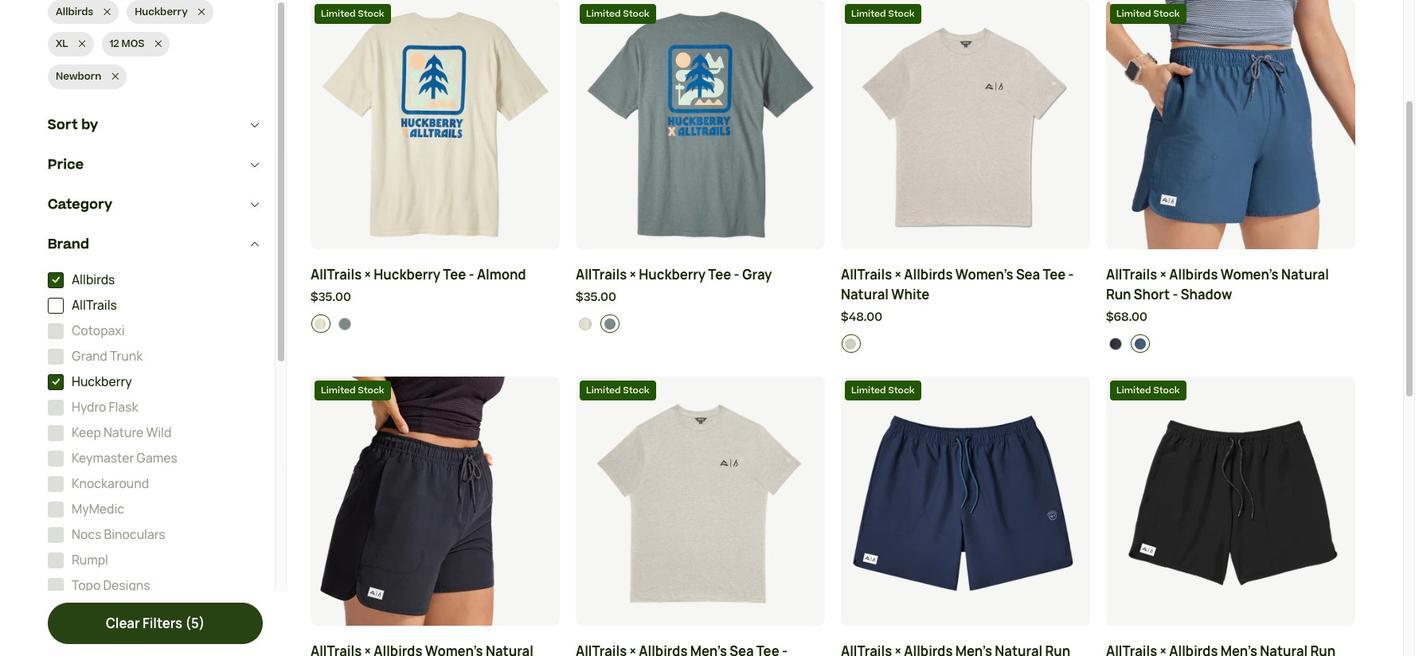 Task type: describe. For each thing, give the bounding box(es) containing it.
$35.00 link for almond
[[311, 289, 560, 307]]

✕ for 12 mos
[[155, 37, 162, 51]]

hydro
[[72, 399, 106, 416]]

$48.00 link
[[841, 309, 1091, 327]]

sea
[[1017, 266, 1041, 283]]

alltrails for alltrails × allbirds women's sea tee - natural white
[[841, 266, 893, 283]]

women's for natural
[[1221, 266, 1279, 283]]

Shadow radio
[[1132, 335, 1151, 353]]

wild
[[146, 425, 172, 441]]

flask
[[109, 399, 138, 416]]

× for alltrails × allbirds women's natural run short - shadow
[[1161, 266, 1167, 283]]

natural black image
[[1110, 338, 1123, 350]]

Almond radio
[[576, 315, 596, 333]]

alltrails up cotopaxi
[[72, 297, 117, 314]]

tee inside 'alltrails × allbirds women's sea tee - natural white $48.00'
[[1043, 266, 1066, 283]]

filters
[[143, 615, 183, 632]]

brand button
[[48, 225, 263, 264]]

$68.00
[[1107, 309, 1148, 326]]

short
[[1135, 286, 1171, 303]]

keep
[[72, 425, 101, 441]]

Gray radio
[[336, 315, 355, 333]]

nature
[[104, 425, 144, 441]]

Natural Black radio
[[1107, 335, 1126, 353]]

option group for run
[[1107, 335, 1357, 353]]

alltrails × allbirds women's sea tee - natural white link
[[841, 265, 1091, 305]]

- inside 'alltrails × allbirds women's sea tee - natural white $48.00'
[[1069, 266, 1075, 283]]

natural inside alltrails × allbirds women's natural run short - shadow $68.00
[[1282, 266, 1330, 283]]

women's for sea
[[956, 266, 1014, 283]]

huckberry inside alltrails × huckberry tee - almond $35.00
[[374, 266, 441, 283]]

$68.00 link
[[1107, 309, 1356, 327]]

alltrails for alltrails × huckberry tee - gray
[[576, 266, 627, 283]]

$35.00 for alltrails × huckberry tee - almond
[[311, 289, 351, 306]]

sort by
[[48, 115, 98, 135]]

✕ for newborn
[[112, 69, 119, 84]]

- inside alltrails × huckberry tee - almond $35.00
[[469, 266, 475, 283]]

nocs
[[72, 527, 101, 543]]

)
[[199, 615, 205, 632]]

gray image
[[339, 318, 351, 330]]

alltrails for alltrails × huckberry tee - almond
[[311, 266, 362, 283]]

category button
[[48, 185, 263, 225]]

nocs binoculars
[[72, 527, 165, 543]]

tee for gray
[[709, 266, 732, 283]]

clear filters             ( 5 )
[[106, 615, 205, 632]]

✕ for xl
[[78, 37, 86, 51]]

newborn
[[56, 69, 101, 84]]

- inside alltrails × allbirds women's natural run short - shadow $68.00
[[1173, 286, 1179, 303]]

× for alltrails × huckberry tee - almond
[[365, 266, 371, 283]]

binoculars
[[104, 527, 165, 543]]

brand
[[48, 235, 90, 254]]

Almond radio
[[311, 315, 330, 333]]

grand trunk
[[72, 348, 143, 365]]

knockaround
[[72, 476, 149, 492]]

alltrails × allbirds women's sea tee - natural white $48.00
[[841, 266, 1075, 326]]

alltrails × huckberry tee - almond link
[[311, 265, 560, 285]]

topo designs
[[72, 578, 150, 594]]

12
[[110, 37, 119, 51]]



Task type: locate. For each thing, give the bounding box(es) containing it.
alltrails × allbirds women's natural run short - shadow link
[[1107, 265, 1356, 305]]

natural inside 'alltrails × allbirds women's sea tee - natural white $48.00'
[[841, 286, 889, 303]]

huckberry
[[135, 4, 188, 19], [374, 266, 441, 283], [639, 266, 706, 283], [72, 374, 132, 390]]

women's up $68.00 link
[[1221, 266, 1279, 283]]

× inside alltrails × huckberry tee - almond $35.00
[[365, 266, 371, 283]]

- right sea
[[1069, 266, 1075, 283]]

price button
[[48, 145, 263, 185]]

0 horizontal spatial $35.00 link
[[311, 289, 560, 307]]

1 horizontal spatial almond image
[[579, 318, 592, 330]]

- left 'almond'
[[469, 266, 475, 283]]

hydro flask
[[72, 399, 138, 416]]

keymaster
[[72, 450, 134, 467]]

allbirds up "xl"
[[56, 4, 93, 19]]

price
[[48, 155, 84, 174]]

× inside alltrails × allbirds women's natural run short - shadow $68.00
[[1161, 266, 1167, 283]]

option group down $68.00 link
[[1107, 335, 1357, 353]]

sort
[[48, 115, 78, 135]]

women's inside alltrails × allbirds women's natural run short - shadow $68.00
[[1221, 266, 1279, 283]]

option group for gray
[[576, 315, 826, 333]]

allbirds inside 'alltrails × allbirds women's sea tee - natural white $48.00'
[[905, 266, 953, 283]]

alltrails inside alltrails × huckberry tee - almond $35.00
[[311, 266, 362, 283]]

0 horizontal spatial almond image
[[314, 318, 327, 330]]

shadow
[[1182, 286, 1233, 303]]

1 horizontal spatial $35.00 link
[[576, 289, 825, 307]]

1 horizontal spatial women's
[[1221, 266, 1279, 283]]

$35.00 for alltrails × huckberry tee - gray
[[576, 289, 617, 306]]

women's left sea
[[956, 266, 1014, 283]]

alltrails up run
[[1107, 266, 1158, 283]]

tee left gray
[[709, 266, 732, 283]]

5
[[191, 615, 199, 632]]

option group down "alltrails × huckberry tee - gray $35.00"
[[576, 315, 826, 333]]

2 horizontal spatial option group
[[1107, 335, 1357, 353]]

category
[[48, 195, 113, 214]]

0 horizontal spatial option group
[[311, 315, 561, 333]]

games
[[137, 450, 177, 467]]

shadow image
[[1135, 338, 1147, 350]]

✕ for huckberry
[[198, 4, 205, 19]]

2 horizontal spatial tee
[[1043, 266, 1066, 283]]

almond image
[[314, 318, 327, 330], [579, 318, 592, 330]]

almond image left gray image
[[314, 318, 327, 330]]

alltrails for alltrails × allbirds women's natural run short - shadow
[[1107, 266, 1158, 283]]

1 women's from the left
[[956, 266, 1014, 283]]

sort by button
[[48, 105, 263, 145]]

× inside 'alltrails × allbirds women's sea tee - natural white $48.00'
[[895, 266, 902, 283]]

alltrails up gray image
[[311, 266, 362, 283]]

alltrails up gray icon
[[576, 266, 627, 283]]

1 horizontal spatial tee
[[709, 266, 732, 283]]

$35.00 up almond radio at the left of page
[[576, 289, 617, 306]]

2 $35.00 link from the left
[[576, 289, 825, 307]]

3 × from the left
[[895, 266, 902, 283]]

gray
[[743, 266, 772, 283]]

$35.00
[[311, 289, 351, 306], [576, 289, 617, 306]]

1 almond image from the left
[[314, 318, 327, 330]]

- right short
[[1173, 286, 1179, 303]]

$35.00 link down alltrails × huckberry tee - almond link
[[311, 289, 560, 307]]

✕
[[104, 4, 111, 19], [198, 4, 205, 19], [78, 37, 86, 51], [155, 37, 162, 51], [112, 69, 119, 84]]

natural white image
[[845, 338, 857, 350]]

allbirds down brand
[[72, 272, 115, 288]]

allbirds up shadow
[[1170, 266, 1219, 283]]

0 horizontal spatial $35.00
[[311, 289, 351, 306]]

tee for almond
[[443, 266, 466, 283]]

almond
[[477, 266, 526, 283]]

2 women's from the left
[[1221, 266, 1279, 283]]

alltrails up $48.00
[[841, 266, 893, 283]]

trunk
[[110, 348, 143, 365]]

keep nature wild
[[72, 425, 172, 441]]

topo
[[72, 578, 101, 594]]

alltrails × huckberry tee - gray $35.00
[[576, 266, 772, 306]]

allbirds up white
[[905, 266, 953, 283]]

4 × from the left
[[1161, 266, 1167, 283]]

tee inside "alltrails × huckberry tee - gray $35.00"
[[709, 266, 732, 283]]

$35.00 inside alltrails × huckberry tee - almond $35.00
[[311, 289, 351, 306]]

✕ for allbirds
[[104, 4, 111, 19]]

rumpl
[[72, 552, 108, 569]]

mymedic
[[72, 501, 124, 518]]

0 horizontal spatial tee
[[443, 266, 466, 283]]

allbirds
[[56, 4, 93, 19], [905, 266, 953, 283], [1170, 266, 1219, 283], [72, 272, 115, 288]]

3 tee from the left
[[1043, 266, 1066, 283]]

white
[[892, 286, 930, 303]]

1 × from the left
[[365, 266, 371, 283]]

1 horizontal spatial natural
[[1282, 266, 1330, 283]]

alltrails × allbirds women's natural run short - shadow $68.00
[[1107, 266, 1330, 326]]

$35.00 inside "alltrails × huckberry tee - gray $35.00"
[[576, 289, 617, 306]]

2 $35.00 from the left
[[576, 289, 617, 306]]

tee
[[443, 266, 466, 283], [709, 266, 732, 283], [1043, 266, 1066, 283]]

alltrails × huckberry tee - gray link
[[576, 265, 825, 285]]

$35.00 link for gray
[[576, 289, 825, 307]]

-
[[469, 266, 475, 283], [734, 266, 740, 283], [1069, 266, 1075, 283], [1173, 286, 1179, 303]]

2 almond image from the left
[[579, 318, 592, 330]]

1 horizontal spatial $35.00
[[576, 289, 617, 306]]

gray image
[[604, 318, 617, 330]]

grand
[[72, 348, 107, 365]]

0 horizontal spatial women's
[[956, 266, 1014, 283]]

clear
[[106, 615, 140, 632]]

almond image left gray icon
[[579, 318, 592, 330]]

run
[[1107, 286, 1132, 303]]

1 $35.00 from the left
[[311, 289, 351, 306]]

cotopaxi
[[72, 323, 125, 339]]

option group
[[311, 315, 561, 333], [576, 315, 826, 333], [1107, 335, 1357, 353]]

alltrails inside alltrails × allbirds women's natural run short - shadow $68.00
[[1107, 266, 1158, 283]]

×
[[365, 266, 371, 283], [630, 266, 637, 283], [895, 266, 902, 283], [1161, 266, 1167, 283]]

2 tee from the left
[[709, 266, 732, 283]]

almond image inside option
[[314, 318, 327, 330]]

Gray radio
[[601, 315, 620, 333]]

× for alltrails × huckberry tee - gray
[[630, 266, 637, 283]]

huckberry inside "alltrails × huckberry tee - gray $35.00"
[[639, 266, 706, 283]]

2 × from the left
[[630, 266, 637, 283]]

$35.00 link down alltrails × huckberry tee - gray link
[[576, 289, 825, 307]]

1 tee from the left
[[443, 266, 466, 283]]

1 $35.00 link from the left
[[311, 289, 560, 307]]

almond image for alltrails × huckberry tee - almond
[[314, 318, 327, 330]]

designs
[[103, 578, 150, 594]]

0 horizontal spatial natural
[[841, 286, 889, 303]]

allbirds inside alltrails × allbirds women's natural run short - shadow $68.00
[[1170, 266, 1219, 283]]

alltrails inside 'alltrails × allbirds women's sea tee - natural white $48.00'
[[841, 266, 893, 283]]

× for alltrails × allbirds women's sea tee - natural white
[[895, 266, 902, 283]]

mos
[[122, 37, 144, 51]]

$35.00 link
[[311, 289, 560, 307], [576, 289, 825, 307]]

$35.00 up almond option
[[311, 289, 351, 306]]

almond image for alltrails × huckberry tee - gray
[[579, 318, 592, 330]]

(
[[185, 615, 191, 632]]

almond image inside radio
[[579, 318, 592, 330]]

xl
[[56, 37, 68, 51]]

tee inside alltrails × huckberry tee - almond $35.00
[[443, 266, 466, 283]]

natural
[[1282, 266, 1330, 283], [841, 286, 889, 303]]

0 vertical spatial natural
[[1282, 266, 1330, 283]]

12 mos
[[110, 37, 144, 51]]

option group down alltrails × huckberry tee - almond $35.00
[[311, 315, 561, 333]]

alltrails × huckberry tee - almond $35.00
[[311, 266, 526, 306]]

keymaster games
[[72, 450, 177, 467]]

- left gray
[[734, 266, 740, 283]]

1 horizontal spatial option group
[[576, 315, 826, 333]]

- inside "alltrails × huckberry tee - gray $35.00"
[[734, 266, 740, 283]]

1 vertical spatial natural
[[841, 286, 889, 303]]

$48.00
[[841, 309, 883, 326]]

women's
[[956, 266, 1014, 283], [1221, 266, 1279, 283]]

women's inside 'alltrails × allbirds women's sea tee - natural white $48.00'
[[956, 266, 1014, 283]]

by
[[82, 115, 98, 135]]

tee right sea
[[1043, 266, 1066, 283]]

Natural White radio
[[842, 335, 861, 353]]

alltrails inside "alltrails × huckberry tee - gray $35.00"
[[576, 266, 627, 283]]

× inside "alltrails × huckberry tee - gray $35.00"
[[630, 266, 637, 283]]

option group for almond
[[311, 315, 561, 333]]

alltrails
[[311, 266, 362, 283], [576, 266, 627, 283], [841, 266, 893, 283], [1107, 266, 1158, 283], [72, 297, 117, 314]]

tee left 'almond'
[[443, 266, 466, 283]]



Task type: vqa. For each thing, say whether or not it's contained in the screenshot.
12
yes



